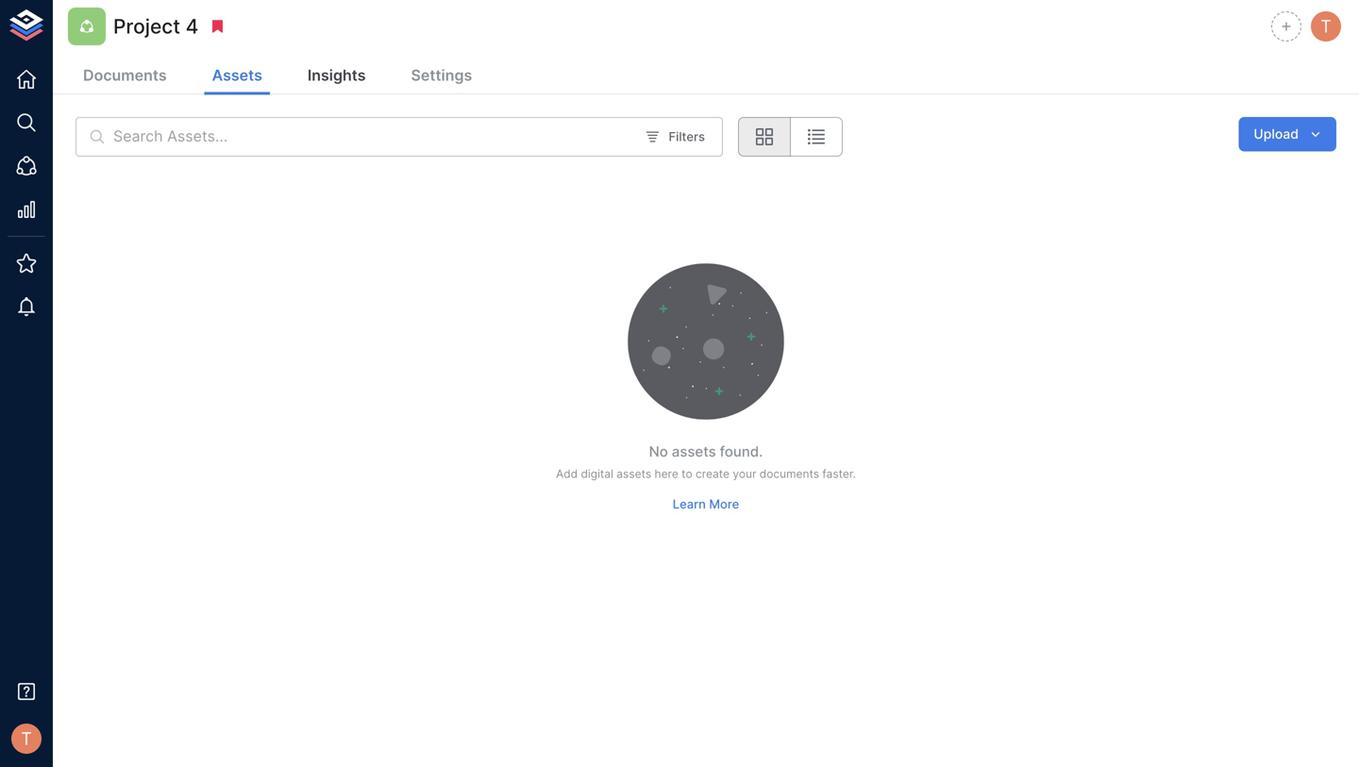 Task type: describe. For each thing, give the bounding box(es) containing it.
to
[[682, 467, 692, 481]]

1 horizontal spatial assets
[[672, 443, 716, 460]]

settings link
[[404, 59, 480, 95]]

insights
[[308, 66, 366, 84]]

0 vertical spatial t button
[[1308, 8, 1344, 44]]

t for the bottom t button
[[21, 729, 32, 749]]

Search Assets... text field
[[113, 117, 634, 157]]

faster.
[[822, 467, 856, 481]]

assets link
[[204, 59, 270, 95]]

add
[[556, 467, 578, 481]]

no assets found. add digital assets here to create your documents faster.
[[556, 443, 856, 481]]

digital
[[581, 467, 613, 481]]

filters button
[[641, 122, 710, 151]]

no
[[649, 443, 668, 460]]

more
[[709, 497, 739, 512]]

create
[[696, 467, 730, 481]]

1 vertical spatial t button
[[6, 718, 47, 760]]

filters
[[669, 129, 705, 144]]

here
[[655, 467, 678, 481]]

upload button
[[1239, 117, 1336, 151]]



Task type: vqa. For each thing, say whether or not it's contained in the screenshot.
Settings
yes



Task type: locate. For each thing, give the bounding box(es) containing it.
learn more
[[673, 497, 739, 512]]

documents link
[[76, 59, 174, 95]]

0 horizontal spatial assets
[[617, 467, 651, 481]]

insights link
[[300, 59, 373, 95]]

assets
[[672, 443, 716, 460], [617, 467, 651, 481]]

0 vertical spatial assets
[[672, 443, 716, 460]]

t for the top t button
[[1321, 16, 1332, 37]]

assets up to
[[672, 443, 716, 460]]

upload
[[1254, 126, 1299, 142]]

1 vertical spatial assets
[[617, 467, 651, 481]]

documents
[[83, 66, 167, 84]]

settings
[[411, 66, 472, 84]]

assets left here
[[617, 467, 651, 481]]

1 vertical spatial t
[[21, 729, 32, 749]]

your
[[733, 467, 756, 481]]

t button
[[1308, 8, 1344, 44], [6, 718, 47, 760]]

remove bookmark image
[[209, 18, 226, 35]]

assets
[[212, 66, 262, 84]]

learn more button
[[668, 490, 744, 519]]

documents
[[760, 467, 819, 481]]

project 4
[[113, 14, 199, 38]]

t
[[1321, 16, 1332, 37], [21, 729, 32, 749]]

group
[[738, 117, 843, 157]]

1 horizontal spatial t
[[1321, 16, 1332, 37]]

found.
[[720, 443, 763, 460]]

0 vertical spatial t
[[1321, 16, 1332, 37]]

0 horizontal spatial t
[[21, 729, 32, 749]]

4
[[186, 14, 199, 38]]

learn
[[673, 497, 706, 512]]

0 horizontal spatial t button
[[6, 718, 47, 760]]

project
[[113, 14, 180, 38]]

1 horizontal spatial t button
[[1308, 8, 1344, 44]]



